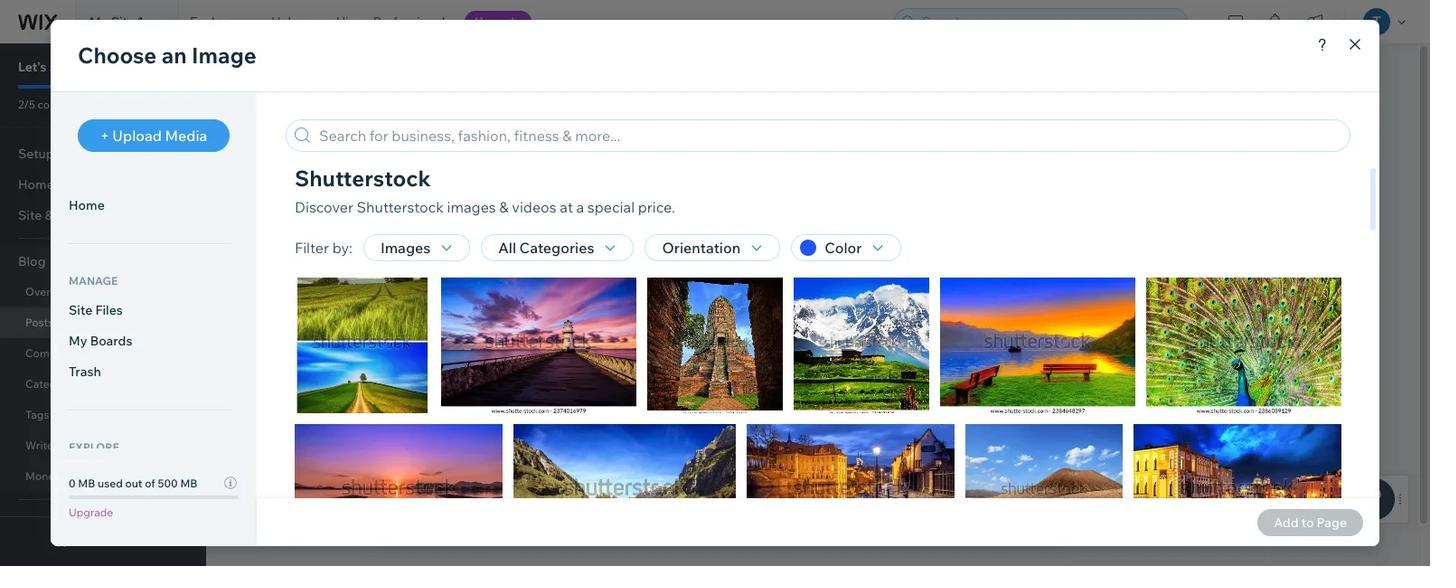 Task type: locate. For each thing, give the bounding box(es) containing it.
0 horizontal spatial category
[[345, 190, 418, 211]]

see
[[421, 471, 445, 489]]

overview link
[[0, 277, 199, 308]]

home link
[[0, 169, 199, 200]]

1
[[138, 14, 144, 30]]

comments
[[25, 346, 82, 360]]

help
[[271, 14, 299, 30]]

alert
[[363, 461, 1068, 499], [363, 505, 1068, 543]]

hire a professional link
[[325, 0, 456, 43]]

1 and from the left
[[374, 132, 399, 150]]

category right the edit
[[345, 190, 418, 211]]

up
[[71, 59, 87, 75]]

completed
[[38, 98, 92, 111]]

upgrade button
[[465, 11, 532, 33]]

on
[[1132, 321, 1147, 337]]

images
[[498, 132, 547, 150]]

1 vertical spatial categories
[[25, 377, 82, 391]]

let's set up your blog
[[18, 59, 147, 75]]

1 vertical spatial alert
[[363, 505, 1068, 543]]

2/5 completed
[[18, 98, 92, 111]]

0 vertical spatial alert
[[363, 461, 1068, 499]]

your left blog.
[[727, 132, 757, 150]]

preview
[[1082, 321, 1129, 337]]

navigate
[[666, 132, 724, 150]]

live,
[[522, 471, 549, 489]]

posts
[[482, 471, 519, 489]]

/categories/makeup
[[1094, 355, 1189, 367]]

1 vertical spatial category
[[689, 256, 744, 272]]

seo
[[340, 132, 370, 150]]

title *
[[322, 252, 360, 273]]

my site 1
[[90, 14, 144, 30]]

makeup set the seo and social sharing images and help readers navigate your blog. learn more
[[288, 98, 875, 150]]

your
[[90, 59, 117, 75], [727, 132, 757, 150], [448, 471, 478, 489], [635, 471, 665, 489]]

to
[[402, 471, 418, 489]]

/categories/
[[1082, 274, 1165, 292]]

site
[[111, 14, 135, 30]]

0 horizontal spatial and
[[374, 132, 399, 150]]

category image
[[689, 256, 784, 272]]

first
[[552, 471, 579, 489]]

save button
[[1259, 98, 1336, 130]]

help
[[579, 132, 608, 150]]

0 vertical spatial categories
[[288, 71, 353, 87]]

categories up "makeup"
[[288, 71, 353, 87]]

site.
[[668, 471, 696, 489]]

category left image
[[689, 256, 744, 272]]

your right up
[[90, 59, 117, 75]]

writers link
[[0, 431, 199, 461]]

0 vertical spatial category
[[345, 190, 418, 211]]

set
[[288, 132, 311, 150]]

your inside "makeup set the seo and social sharing images and help readers navigate your blog. learn more"
[[727, 132, 757, 150]]

and right "seo"
[[374, 132, 399, 150]]

2/5
[[18, 98, 35, 111]]

posts
[[25, 316, 54, 329]]

categories inside categories link
[[25, 377, 82, 391]]

category
[[345, 190, 418, 211], [689, 256, 744, 272]]

learn
[[798, 132, 836, 150]]

categories down "comments"
[[25, 377, 82, 391]]

0 horizontal spatial categories
[[25, 377, 82, 391]]

categories
[[288, 71, 353, 87], [25, 377, 82, 391]]

tags
[[25, 408, 49, 422]]

description
[[322, 330, 391, 346]]

quick access
[[74, 534, 153, 550]]

and left the help
[[550, 132, 575, 150]]

1 horizontal spatial and
[[550, 132, 575, 150]]

1 horizontal spatial categories
[[288, 71, 353, 87]]

and
[[374, 132, 399, 150], [550, 132, 575, 150]]

1 alert from the top
[[363, 461, 1068, 499]]



Task type: vqa. For each thing, say whether or not it's contained in the screenshot.
2nd I'M A PRODUCT
no



Task type: describe. For each thing, give the bounding box(es) containing it.
cancel button
[[1158, 98, 1248, 130]]

let's
[[18, 59, 47, 75]]

learn more link
[[798, 130, 875, 152]]

google
[[1150, 321, 1193, 337]]

professional
[[373, 14, 446, 30]]

monetization link
[[0, 461, 199, 492]]

categories button
[[279, 65, 362, 92]]

save
[[1281, 105, 1314, 123]]

setup link
[[0, 138, 199, 169]]

blog.
[[761, 132, 795, 150]]

my
[[90, 14, 108, 30]]

Description text field
[[323, 352, 637, 476]]

social
[[402, 132, 441, 150]]

sharing
[[444, 132, 494, 150]]

overview
[[25, 285, 74, 298]]

monetization
[[25, 469, 93, 483]]

comments link
[[0, 338, 199, 369]]

1 horizontal spatial category
[[689, 256, 744, 272]]

quick
[[74, 534, 109, 550]]

writers
[[25, 439, 63, 452]]

home
[[18, 176, 54, 193]]

blog
[[120, 59, 147, 75]]

cancel
[[1180, 105, 1226, 123]]

dismiss button
[[1000, 469, 1052, 491]]

readers
[[611, 132, 663, 150]]

tags link
[[0, 400, 199, 431]]

*
[[354, 252, 360, 273]]

edit
[[310, 190, 341, 211]]

a
[[364, 14, 370, 30]]

access
[[112, 534, 153, 550]]

title
[[322, 256, 348, 272]]

your left the site. on the left
[[635, 471, 665, 489]]

categories link
[[0, 369, 199, 400]]

dismiss
[[1000, 471, 1052, 489]]

2 alert from the top
[[363, 505, 1068, 543]]

makeup
[[1165, 274, 1219, 292]]

your right see
[[448, 471, 478, 489]]

image
[[747, 256, 784, 272]]

preview on google
[[1082, 321, 1193, 337]]

sidebar element
[[0, 43, 206, 566]]

Search... field
[[917, 9, 1182, 34]]

Title field
[[329, 278, 632, 309]]

makeup
[[288, 98, 386, 129]]

posts link
[[0, 308, 199, 338]]

your inside sidebar element
[[90, 59, 117, 75]]

edit category
[[310, 190, 418, 211]]

publish
[[582, 471, 631, 489]]

to see your posts live, first publish your site.
[[402, 471, 696, 489]]

hire
[[336, 14, 361, 30]]

blog
[[18, 253, 46, 270]]

more
[[839, 132, 875, 150]]

hire a professional
[[336, 14, 446, 30]]

setup
[[18, 146, 54, 162]]

/categories/ makeup
[[1082, 274, 1219, 292]]

blog button
[[0, 246, 199, 277]]

the
[[314, 132, 337, 150]]

upgrade
[[475, 14, 521, 28]]

2 and from the left
[[550, 132, 575, 150]]

set
[[49, 59, 68, 75]]

explore
[[190, 14, 234, 30]]

quick access button
[[53, 534, 153, 550]]

alert containing to see your posts live, first publish your site.
[[363, 461, 1068, 499]]

categories inside categories button
[[288, 71, 353, 87]]

help button
[[260, 0, 325, 43]]



